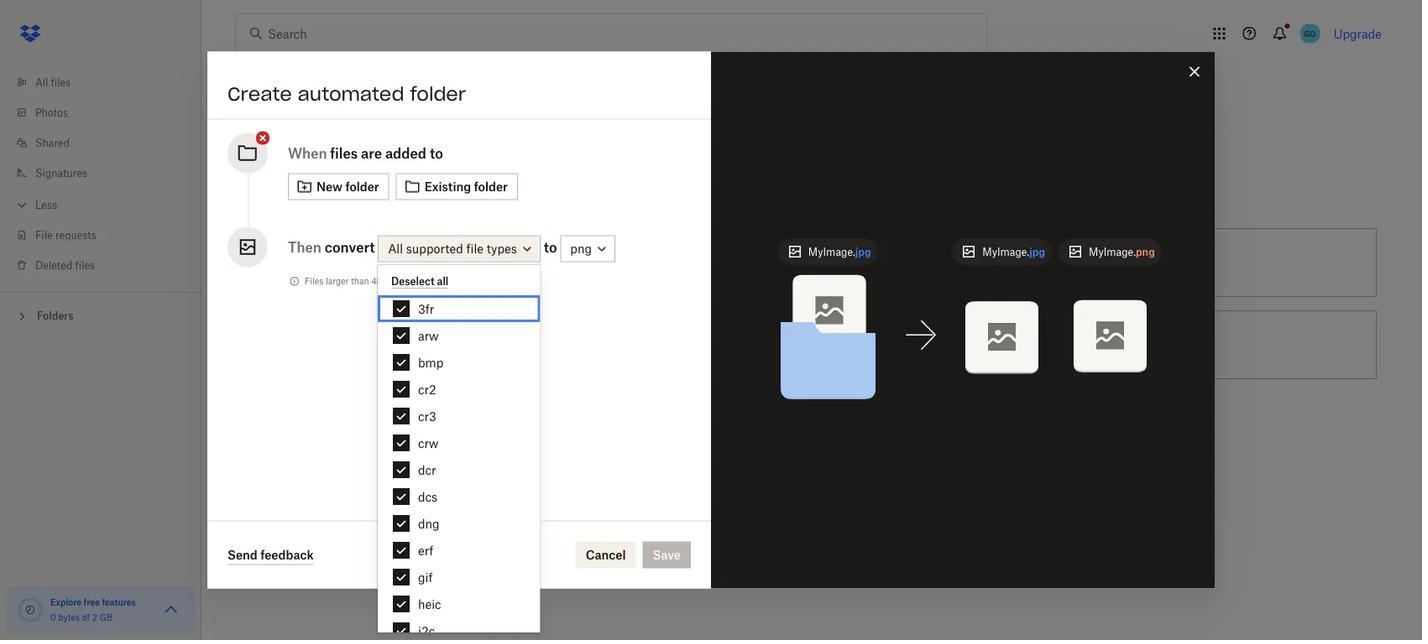 Task type: vqa. For each thing, say whether or not it's contained in the screenshot.
name button
no



Task type: describe. For each thing, give the bounding box(es) containing it.
files right unzip
[[1109, 338, 1132, 352]]

files right deleted
[[75, 259, 95, 272]]

add an automation main content
[[228, 121, 1422, 641]]

cr3
[[418, 409, 436, 424]]

pdfs
[[1161, 256, 1191, 270]]

renames
[[770, 256, 818, 270]]

format for audio
[[378, 420, 415, 434]]

will
[[398, 276, 412, 287]]

upgrade
[[1334, 26, 1382, 41]]

not
[[414, 276, 427, 287]]

1 myimage. from the left
[[808, 246, 855, 258]]

videos
[[863, 338, 898, 352]]

shared link
[[13, 128, 201, 158]]

j2c checkbox item
[[378, 618, 540, 641]]

files up converted
[[448, 256, 471, 270]]

deselect all
[[391, 275, 449, 288]]

convert files to pdfs button
[[999, 222, 1384, 304]]

cr2
[[418, 382, 436, 397]]

arw
[[418, 329, 439, 343]]

unzip
[[1073, 338, 1106, 352]]

dropbox image
[[13, 17, 47, 50]]

bmp
[[418, 356, 443, 370]]

added
[[385, 145, 426, 161]]

gif checkbox item
[[378, 564, 540, 591]]

sort
[[423, 256, 445, 270]]

file for choose a file format to convert audio files to
[[358, 420, 375, 434]]

j2c
[[418, 624, 435, 638]]

list containing all files
[[0, 57, 201, 292]]

file
[[35, 229, 53, 241]]

deselect all button
[[391, 275, 449, 289]]

3 myimage. from the left
[[1089, 246, 1136, 258]]

that
[[745, 256, 767, 270]]

deleted
[[35, 259, 72, 272]]

supported
[[406, 242, 463, 256]]

bytes
[[58, 612, 80, 623]]

heic checkbox item
[[378, 591, 540, 618]]

choose a category to sort files by
[[303, 256, 488, 270]]

gif
[[418, 570, 433, 585]]

deleted files
[[35, 259, 95, 272]]

create automated folder
[[228, 82, 466, 105]]

a for choose a file format to convert audio files to
[[348, 420, 355, 434]]

to right videos
[[901, 338, 912, 352]]

all supported file types
[[388, 242, 517, 256]]

convert for choose an image format to convert files to
[[457, 338, 499, 352]]

set a rule that renames files button
[[613, 222, 999, 304]]

set
[[688, 256, 707, 270]]

48mb
[[371, 276, 396, 287]]

choose for choose a category to sort files by
[[303, 256, 345, 270]]

be
[[430, 276, 439, 287]]

choose a file format to convert audio files to
[[303, 420, 549, 434]]

choose for choose a file format to convert videos to
[[688, 338, 730, 352]]

choose a category to sort files by button
[[228, 222, 613, 304]]

dcr checkbox item
[[378, 457, 540, 484]]

converted
[[442, 276, 481, 287]]

explore
[[50, 597, 82, 608]]

0
[[50, 612, 56, 623]]

shared
[[35, 136, 70, 149]]

convert files to pdfs
[[1073, 256, 1191, 270]]

all
[[437, 275, 449, 288]]

unzip files button
[[999, 304, 1384, 386]]

add
[[235, 188, 262, 206]]

convert for choose a file format to convert audio files to
[[433, 420, 474, 434]]

cr2 checkbox item
[[378, 376, 540, 403]]

are
[[361, 145, 382, 161]]

files down the 3fr checkbox item
[[502, 338, 525, 352]]

requests
[[55, 229, 96, 241]]

to right "added"
[[430, 145, 443, 161]]

choose a file format to convert videos to button
[[613, 304, 999, 386]]

file for all supported file types
[[466, 242, 484, 256]]

larger
[[326, 276, 349, 287]]

to up crw
[[419, 420, 430, 434]]

an for choose
[[348, 338, 362, 352]]

a for set a rule that renames files
[[710, 256, 717, 270]]

files up photos
[[51, 76, 71, 89]]

audio
[[477, 420, 508, 434]]

3fr
[[418, 302, 434, 316]]

choose a file format to convert videos to
[[688, 338, 912, 352]]

less
[[35, 199, 57, 211]]

crw
[[418, 436, 439, 450]]

image
[[365, 338, 400, 352]]

choose an image format to convert files to
[[303, 338, 539, 352]]

unzip files
[[1073, 338, 1132, 352]]

by
[[475, 256, 488, 270]]

dcs
[[418, 490, 437, 504]]

to right the arw
[[443, 338, 454, 352]]

arw checkbox item
[[378, 322, 540, 349]]

signatures
[[35, 167, 87, 179]]

all supported file types button
[[378, 235, 540, 262]]

file requests
[[35, 229, 96, 241]]

to left videos
[[804, 338, 815, 352]]

format for files
[[403, 338, 440, 352]]

signatures link
[[13, 158, 201, 188]]

cr3 checkbox item
[[378, 403, 540, 430]]

photos
[[35, 106, 68, 119]]

files larger than 48mb will not be converted
[[305, 276, 481, 287]]

dcs checkbox item
[[378, 484, 540, 510]]



Task type: locate. For each thing, give the bounding box(es) containing it.
0 vertical spatial an
[[267, 188, 284, 206]]

an inside button
[[348, 338, 362, 352]]

all files
[[35, 76, 71, 89]]

file down that
[[743, 338, 760, 352]]

0 horizontal spatial jpg
[[855, 246, 871, 258]]

erf checkbox item
[[378, 537, 540, 564]]

heic
[[418, 597, 441, 612]]

0 vertical spatial all
[[35, 76, 48, 89]]

a
[[348, 256, 355, 270], [710, 256, 717, 270], [733, 338, 740, 352], [348, 420, 355, 434]]

set a rule that renames files
[[688, 256, 844, 270]]

files
[[51, 76, 71, 89], [330, 145, 358, 161], [448, 256, 471, 270], [821, 256, 844, 270], [1121, 256, 1144, 270], [75, 259, 95, 272], [502, 338, 525, 352], [1109, 338, 1132, 352], [511, 420, 535, 434]]

2 myimage. jpg from the left
[[982, 246, 1045, 258]]

myimage.
[[808, 246, 855, 258], [982, 246, 1029, 258], [1089, 246, 1136, 258]]

to up deselect
[[409, 256, 420, 270]]

2 jpg from the left
[[1029, 246, 1045, 258]]

choose an image format to convert files to button
[[228, 304, 613, 386]]

folders
[[37, 310, 74, 322]]

choose inside choose a category to sort files by button
[[303, 256, 345, 270]]

to
[[430, 145, 443, 161], [544, 239, 557, 255], [409, 256, 420, 270], [1147, 256, 1158, 270], [443, 338, 454, 352], [528, 338, 539, 352], [804, 338, 815, 352], [901, 338, 912, 352], [419, 420, 430, 434], [538, 420, 549, 434]]

deselect
[[391, 275, 435, 288]]

deleted files link
[[13, 250, 201, 280]]

to down the 3fr checkbox item
[[528, 338, 539, 352]]

convert for choose a file format to convert videos to
[[818, 338, 859, 352]]

2 horizontal spatial file
[[743, 338, 760, 352]]

then
[[288, 239, 321, 255]]

0 horizontal spatial myimage.
[[808, 246, 855, 258]]

file
[[466, 242, 484, 256], [743, 338, 760, 352], [358, 420, 375, 434]]

photos link
[[13, 97, 201, 128]]

an right add
[[267, 188, 284, 206]]

dng checkbox item
[[378, 510, 540, 537]]

all files link
[[13, 67, 201, 97]]

an for add
[[267, 188, 284, 206]]

file left types
[[466, 242, 484, 256]]

folder
[[410, 82, 466, 105]]

1 myimage. jpg from the left
[[808, 246, 871, 258]]

3fr checkbox item
[[378, 296, 540, 322]]

all
[[35, 76, 48, 89], [388, 242, 403, 256]]

0 horizontal spatial all
[[35, 76, 48, 89]]

1 horizontal spatial file
[[466, 242, 484, 256]]

folders button
[[0, 303, 201, 328]]

convert down the 3fr checkbox item
[[457, 338, 499, 352]]

choose
[[303, 256, 345, 270], [303, 338, 345, 352], [688, 338, 730, 352], [303, 420, 345, 434]]

than
[[351, 276, 369, 287]]

quota usage element
[[17, 597, 44, 624]]

upgrade link
[[1334, 26, 1382, 41]]

automations
[[235, 81, 357, 104]]

a for choose a category to sort files by
[[348, 256, 355, 270]]

choose for choose a file format to convert audio files to
[[303, 420, 345, 434]]

a down rule
[[733, 338, 740, 352]]

an left 'image'
[[348, 338, 362, 352]]

files right renames
[[821, 256, 844, 270]]

to left pdfs
[[1147, 256, 1158, 270]]

file inside dropdown button
[[466, 242, 484, 256]]

files right convert
[[1121, 256, 1144, 270]]

1 horizontal spatial jpg
[[1029, 246, 1045, 258]]

free
[[84, 597, 100, 608]]

jpg left convert
[[1029, 246, 1045, 258]]

file left cr3
[[358, 420, 375, 434]]

bmp checkbox item
[[378, 349, 540, 376]]

all for all supported file types
[[388, 242, 403, 256]]

types
[[487, 242, 517, 256]]

png
[[1136, 246, 1155, 258]]

1 horizontal spatial all
[[388, 242, 403, 256]]

2 myimage. from the left
[[982, 246, 1029, 258]]

features
[[102, 597, 136, 608]]

format up bmp
[[403, 338, 440, 352]]

1 vertical spatial an
[[348, 338, 362, 352]]

0 horizontal spatial file
[[358, 420, 375, 434]]

all inside dropdown button
[[388, 242, 403, 256]]

a left cr3
[[348, 420, 355, 434]]

crw checkbox item
[[378, 430, 540, 457]]

files
[[305, 276, 323, 287]]

1 horizontal spatial an
[[348, 338, 362, 352]]

jpg
[[855, 246, 871, 258], [1029, 246, 1045, 258]]

when
[[288, 145, 327, 161]]

automated
[[298, 82, 404, 105]]

convert up crw
[[433, 420, 474, 434]]

2 vertical spatial file
[[358, 420, 375, 434]]

0 horizontal spatial myimage. jpg
[[808, 246, 871, 258]]

1 horizontal spatial myimage. jpg
[[982, 246, 1045, 258]]

files are added to
[[330, 145, 443, 161]]

jpg right renames
[[855, 246, 871, 258]]

files left 'are'
[[330, 145, 358, 161]]

choose for choose an image format to convert files to
[[303, 338, 345, 352]]

files inside 'create automated folder' dialog
[[330, 145, 358, 161]]

explore free features 0 bytes of 2 gb
[[50, 597, 136, 623]]

convert left videos
[[818, 338, 859, 352]]

convert inside 'create automated folder' dialog
[[325, 239, 375, 255]]

less image
[[13, 197, 30, 214]]

list
[[0, 57, 201, 292]]

a up the than
[[348, 256, 355, 270]]

click to watch a demo video image
[[360, 84, 381, 104]]

convert
[[1073, 256, 1117, 270]]

1 vertical spatial file
[[743, 338, 760, 352]]

of
[[82, 612, 90, 623]]

to inside button
[[1147, 256, 1158, 270]]

format left cr3
[[378, 420, 415, 434]]

choose a file format to convert audio files to button
[[228, 386, 613, 468]]

gb
[[100, 612, 113, 623]]

choose inside 'choose an image format to convert files to' button
[[303, 338, 345, 352]]

to right types
[[544, 239, 557, 255]]

1 horizontal spatial myimage.
[[982, 246, 1029, 258]]

file for choose a file format to convert videos to
[[743, 338, 760, 352]]

format
[[403, 338, 440, 352], [763, 338, 800, 352], [378, 420, 415, 434]]

erf
[[418, 544, 433, 558]]

1 vertical spatial all
[[388, 242, 403, 256]]

choose inside 'choose a file format to convert videos to' button
[[688, 338, 730, 352]]

convert
[[325, 239, 375, 255], [457, 338, 499, 352], [818, 338, 859, 352], [433, 420, 474, 434]]

format inside 'choose a file format to convert videos to' button
[[763, 338, 800, 352]]

2
[[92, 612, 97, 623]]

1 jpg from the left
[[855, 246, 871, 258]]

myimage. png
[[1089, 246, 1155, 258]]

add an automation
[[235, 188, 369, 206]]

format inside 'choose a file format to convert audio files to' button
[[378, 420, 415, 434]]

myimage. jpg
[[808, 246, 871, 258], [982, 246, 1045, 258]]

to right audio
[[538, 420, 549, 434]]

file requests link
[[13, 220, 201, 250]]

automation
[[289, 188, 369, 206]]

convert up category
[[325, 239, 375, 255]]

create
[[228, 82, 292, 105]]

all for all files
[[35, 76, 48, 89]]

format inside 'choose an image format to convert files to' button
[[403, 338, 440, 352]]

format down renames
[[763, 338, 800, 352]]

0 horizontal spatial an
[[267, 188, 284, 206]]

dcr
[[418, 463, 436, 477]]

rule
[[720, 256, 742, 270]]

all up files larger than 48mb will not be converted
[[388, 242, 403, 256]]

choose inside 'choose a file format to convert audio files to' button
[[303, 420, 345, 434]]

category
[[358, 256, 406, 270]]

dng
[[418, 517, 440, 531]]

0 vertical spatial file
[[466, 242, 484, 256]]

create automated folder dialog
[[207, 52, 1215, 589]]

a inside button
[[710, 256, 717, 270]]

a for choose a file format to convert videos to
[[733, 338, 740, 352]]

2 horizontal spatial myimage.
[[1089, 246, 1136, 258]]

format for videos
[[763, 338, 800, 352]]

a right 'set'
[[710, 256, 717, 270]]

all inside list
[[35, 76, 48, 89]]

all up photos
[[35, 76, 48, 89]]

files right audio
[[511, 420, 535, 434]]



